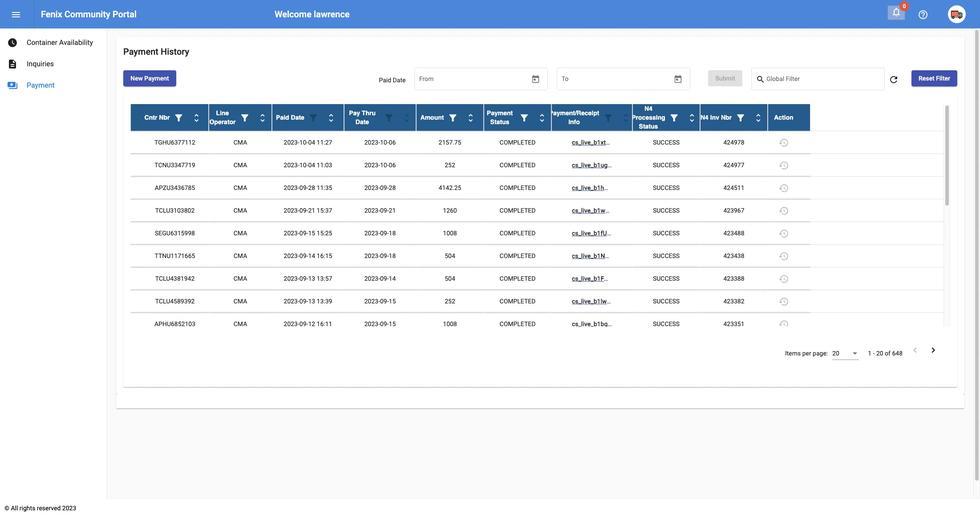 Task type: vqa. For each thing, say whether or not it's contained in the screenshot.


Task type: locate. For each thing, give the bounding box(es) containing it.
7 filter_alt button from the left
[[600, 109, 618, 127]]

filter_alt right the amount
[[448, 113, 459, 124]]

filter_alt up "tghu6377112" on the top of the page
[[173, 113, 184, 124]]

nbr right the inv
[[722, 114, 732, 121]]

unfold_more button down to date field
[[618, 109, 635, 127]]

filter_alt right operator
[[240, 113, 250, 124]]

0 vertical spatial 2023-09-15
[[365, 298, 396, 305]]

unfold_more left "pay"
[[326, 113, 337, 124]]

unfold_more button left action at the top right of the page
[[750, 109, 768, 127]]

504 for 2023-09-14
[[445, 275, 456, 282]]

n4 up processing
[[645, 105, 653, 112]]

success for 423351
[[653, 321, 680, 328]]

payment inside row
[[487, 110, 513, 117]]

cs_live_b1lwbrtog9ttw1xhqlqwdnutdty0mpozi8fpxlvjzeqz8izqswwofodlia link
[[572, 298, 793, 305]]

2023-09-14 16:15
[[284, 253, 333, 260]]

1 vertical spatial 15
[[389, 298, 396, 305]]

0 vertical spatial 18
[[389, 230, 396, 237]]

completed for cs_live_b1lwbrtog9ttw1xhqlqwdnutdty0mpozi8fpxlvjzeqz8izqswwofodlia
[[500, 298, 536, 305]]

6 restore button from the top
[[776, 247, 793, 265]]

unfold_more right line operator filter_alt
[[257, 113, 268, 124]]

423351
[[724, 321, 745, 328]]

1 horizontal spatial 14
[[389, 275, 396, 282]]

424511
[[724, 184, 745, 192]]

1 filter_alt button from the left
[[170, 109, 188, 127]]

13 left 13:39
[[308, 298, 315, 305]]

cs_live_b1bgibgyo1cndczmmbuix0ykoxplkf4khhagb7kyjntykaqwijscuskyim link
[[572, 321, 796, 328]]

filter_alt button up the cs_live_b1xtth8vwnbylfxo5z9y2c1hl90ht0av6kzdxisdmwan4hyyuncip8oep0 link
[[666, 109, 684, 127]]

status inside n4 processing status filter_alt
[[640, 123, 659, 130]]

success for 423382
[[653, 298, 680, 305]]

unfold_more
[[191, 113, 202, 124], [257, 113, 268, 124], [326, 113, 337, 124], [402, 113, 412, 124], [466, 113, 476, 124], [537, 113, 548, 124], [621, 113, 632, 124], [687, 113, 698, 124], [754, 113, 764, 124]]

1 04 from the top
[[308, 139, 315, 146]]

0 horizontal spatial date
[[291, 114, 305, 121]]

restore for cs_live_b1ugcrsnvtccmyrvx5oktihzveetrp2m3nyoj9e4jbuha2gh8ybysxizqp
[[779, 160, 790, 171]]

filter_alt button up the 2157.75
[[444, 109, 462, 127]]

no color image inside navigate_next button
[[929, 345, 939, 356]]

18 for 504
[[389, 253, 396, 260]]

no color image for sixth filter_alt "popup button" from left
[[519, 113, 530, 124]]

2 504 from the top
[[445, 275, 456, 282]]

no color image inside navigate_before button
[[911, 345, 921, 356]]

unfold_more button left the line
[[188, 109, 206, 127]]

9 completed from the top
[[500, 321, 536, 328]]

0 horizontal spatial 21
[[308, 207, 315, 214]]

restore button for cs_live_b1xtth8vwnbylfxo5z9y2c1hl90ht0av6kzdxisdmwan4hyyuncip8oep0
[[776, 134, 793, 151]]

0 vertical spatial 1008
[[443, 230, 457, 237]]

9 success from the top
[[653, 321, 680, 328]]

completed for cs_live_b1bgibgyo1cndczmmbuix0ykoxplkf4khhagb7kyjntykaqwijscuskyim
[[500, 321, 536, 328]]

04 for 11:03
[[308, 162, 315, 169]]

15:25
[[317, 230, 333, 237]]

423488
[[724, 230, 745, 237]]

cs_live_b1hhjnatlesnwaf0hdobkht5cedtgp3o8zd9raeiqylfctgjym44dy3y1z link
[[572, 184, 799, 192]]

1 13 from the top
[[308, 275, 315, 282]]

filter_alt button up "2023-10-04 11:27"
[[305, 109, 322, 127]]

paid date
[[379, 77, 406, 84]]

13:57
[[317, 275, 333, 282]]

2 2023-09-15 from the top
[[365, 321, 396, 328]]

1 21 from the left
[[308, 207, 315, 214]]

1 horizontal spatial nbr
[[722, 114, 732, 121]]

2 vertical spatial 15
[[389, 321, 396, 328]]

2023-
[[284, 139, 300, 146], [365, 139, 380, 146], [284, 162, 300, 169], [365, 162, 380, 169], [284, 184, 300, 192], [365, 184, 380, 192], [284, 207, 300, 214], [365, 207, 380, 214], [284, 230, 300, 237], [365, 230, 380, 237], [284, 253, 300, 260], [365, 253, 380, 260], [284, 275, 300, 282], [365, 275, 380, 282], [284, 298, 300, 305], [365, 298, 380, 305], [284, 321, 300, 328], [365, 321, 380, 328]]

0 horizontal spatial 14
[[308, 253, 315, 260]]

06 for 2157.75
[[389, 139, 396, 146]]

processing
[[632, 114, 666, 121]]

completed for cs_live_b1fuvlqkgeej7fbylsboigwzkkx4q5llxxg4md3r6dmjtprzokxo3kc6ux
[[500, 230, 536, 237]]

rights
[[20, 505, 35, 512]]

restore for cs_live_b1fuvlqkgeej7fbylsboigwzkkx4q5llxxg4md3r6dmjtprzokxo3kc6ux
[[779, 229, 790, 239]]

no color image containing refresh
[[889, 75, 900, 85]]

1 20 from the left
[[833, 350, 840, 357]]

payments
[[7, 80, 18, 91]]

n4 inv nbr filter_alt
[[701, 113, 747, 124]]

paid date filter_alt
[[276, 113, 319, 124]]

no color image containing notifications_none
[[892, 7, 903, 17]]

2 success from the top
[[653, 162, 680, 169]]

amount filter_alt
[[421, 113, 459, 124]]

filter_alt button right info
[[600, 109, 618, 127]]

row
[[131, 104, 944, 131]]

2 restore row from the top
[[131, 154, 944, 177]]

12
[[308, 321, 315, 328]]

1 252 from the top
[[445, 162, 456, 169]]

18 for 1008
[[389, 230, 396, 237]]

21
[[308, 207, 315, 214], [389, 207, 396, 214]]

column header
[[131, 104, 209, 131], [209, 104, 272, 131], [272, 104, 344, 131], [344, 104, 417, 131], [417, 104, 484, 131], [484, 104, 552, 131], [550, 104, 635, 131], [632, 104, 701, 131], [701, 104, 768, 131]]

15:37
[[317, 207, 333, 214]]

0 vertical spatial 2023-10-06
[[365, 139, 396, 146]]

1 vertical spatial 14
[[389, 275, 396, 282]]

unfold_more left action at the top right of the page
[[754, 113, 764, 124]]

paid for paid date
[[379, 77, 392, 84]]

info
[[569, 118, 580, 126]]

unfold_more button right line operator filter_alt
[[254, 109, 272, 127]]

refresh
[[889, 75, 900, 85]]

no color image containing help_outline
[[919, 9, 929, 20]]

1 vertical spatial 06
[[389, 162, 396, 169]]

1 success from the top
[[653, 139, 680, 146]]

filter_alt button
[[170, 109, 188, 127], [236, 109, 254, 127], [305, 109, 322, 127], [380, 109, 398, 127], [444, 109, 462, 127], [516, 109, 534, 127], [600, 109, 618, 127], [666, 109, 684, 127], [732, 109, 750, 127]]

8 restore from the top
[[779, 297, 790, 308]]

success down cs_live_b1lwbrtog9ttw1xhqlqwdnutdty0mpozi8fpxlvjzeqz8izqswwofodlia link on the right of the page
[[653, 321, 680, 328]]

13 left 13:57
[[308, 275, 315, 282]]

18 down 2023-09-21
[[389, 230, 396, 237]]

unfold_more left info
[[537, 113, 548, 124]]

restore
[[779, 138, 790, 148], [779, 160, 790, 171], [779, 183, 790, 194], [779, 206, 790, 217], [779, 229, 790, 239], [779, 251, 790, 262], [779, 274, 790, 285], [779, 297, 790, 308], [779, 320, 790, 330]]

1 vertical spatial 13
[[308, 298, 315, 305]]

1 completed from the top
[[500, 139, 536, 146]]

container
[[27, 38, 57, 47]]

filter_alt right info
[[603, 113, 614, 124]]

20 right -
[[877, 350, 884, 357]]

success down cs_live_b1fuvlqkgeej7fbylsboigwzkkx4q5llxxg4md3r6dmjtprzokxo3kc6ux
[[653, 253, 680, 260]]

5 cma from the top
[[234, 230, 247, 237]]

submit
[[716, 75, 736, 82]]

2 18 from the top
[[389, 253, 396, 260]]

1 vertical spatial 2023-09-15
[[365, 321, 396, 328]]

nbr right the cntr
[[159, 114, 170, 121]]

success down the cs_live_b1xtth8vwnbylfxo5z9y2c1hl90ht0av6kzdxisdmwan4hyyuncip8oep0 link
[[653, 162, 680, 169]]

action column header
[[768, 104, 811, 131]]

6 filter_alt button from the left
[[516, 109, 534, 127]]

1 vertical spatial n4
[[701, 114, 709, 121]]

1 vertical spatial 2023-10-06
[[365, 162, 396, 169]]

3 restore from the top
[[779, 183, 790, 194]]

cs_live_b1nck2tsqa6mtaqzy2oy5cpordpavr1fqfbtyag8klmqd9mbfp5v6dv2zs
[[572, 253, 801, 260]]

payment status
[[487, 110, 513, 126]]

2023-10-04 11:03
[[284, 162, 333, 169]]

7 unfold_more from the left
[[621, 113, 632, 124]]

restore button for cs_live_b1lwbrtog9ttw1xhqlqwdnutdty0mpozi8fpxlvjzeqz8izqswwofodlia
[[776, 293, 793, 310]]

paid for paid date filter_alt
[[276, 114, 289, 121]]

To date field
[[562, 77, 651, 84]]

28
[[308, 184, 315, 192], [389, 184, 396, 192]]

4 unfold_more button from the left
[[398, 109, 416, 127]]

6 restore from the top
[[779, 251, 790, 262]]

1 vertical spatial 1008
[[443, 321, 457, 328]]

payment for payment status
[[487, 110, 513, 117]]

9 restore button from the top
[[776, 315, 793, 333]]

0 horizontal spatial 28
[[308, 184, 315, 192]]

2023-09-15 for 2023-09-13 13:39
[[365, 298, 396, 305]]

5 restore from the top
[[779, 229, 790, 239]]

no color image containing watch_later
[[7, 37, 18, 48]]

0 vertical spatial 14
[[308, 253, 315, 260]]

2023-10-06 for 2023-10-04 11:27
[[365, 139, 396, 146]]

1 1008 from the top
[[443, 230, 457, 237]]

2 horizontal spatial date
[[393, 77, 406, 84]]

2023-09-15
[[365, 298, 396, 305], [365, 321, 396, 328]]

restore button for cs_live_b1w3osxhzsbg97fy0gmcjza73r2ybu9ghsobx40ee9v3wmt88vv0ttkbqk
[[776, 202, 793, 220]]

cma for 2023-10-04 11:27
[[234, 139, 247, 146]]

2023-10-04 11:27
[[284, 139, 333, 146]]

completed
[[500, 139, 536, 146], [500, 162, 536, 169], [500, 184, 536, 192], [500, 207, 536, 214], [500, 230, 536, 237], [500, 253, 536, 260], [500, 275, 536, 282], [500, 298, 536, 305], [500, 321, 536, 328]]

n4 inside the n4 inv nbr filter_alt
[[701, 114, 709, 121]]

1 horizontal spatial n4
[[701, 114, 709, 121]]

cs_live_b1w3osxhzsbg97fy0gmcjza73r2ybu9ghsobx40ee9v3wmt88vv0ttkbqk
[[572, 207, 805, 214]]

0 vertical spatial paid
[[379, 77, 392, 84]]

6 cma from the top
[[234, 253, 247, 260]]

4 restore from the top
[[779, 206, 790, 217]]

completed for cs_live_b1hhjnatlesnwaf0hdobkht5cedtgp3o8zd9raeiqylfctgjym44dy3y1z
[[500, 184, 536, 192]]

423388
[[724, 275, 745, 282]]

2 06 from the top
[[389, 162, 396, 169]]

1 vertical spatial 2023-09-18
[[365, 253, 396, 260]]

success for 423388
[[653, 275, 680, 282]]

filter_alt button right payment status
[[516, 109, 534, 127]]

2023-10-06 down pay thru date
[[365, 139, 396, 146]]

28 up 2023-09-21
[[389, 184, 396, 192]]

2 nbr from the left
[[722, 114, 732, 121]]

apzu3436785
[[155, 184, 195, 192]]

payment inside navigation
[[27, 81, 55, 90]]

1008
[[443, 230, 457, 237], [443, 321, 457, 328]]

cs_live_b1lwbrtog9ttw1xhqlqwdnutdty0mpozi8fpxlvjzeqz8izqswwofodlia
[[572, 298, 793, 305]]

4 cma from the top
[[234, 207, 247, 214]]

8 completed from the top
[[500, 298, 536, 305]]

unfold_more left operator
[[191, 113, 202, 124]]

0 vertical spatial n4
[[645, 105, 653, 112]]

7 cma from the top
[[234, 275, 247, 282]]

unfold_more button left "pay"
[[322, 109, 340, 127]]

2023-09-13 13:39
[[284, 298, 333, 305]]

no color image
[[11, 9, 21, 20], [7, 37, 18, 48], [7, 59, 18, 69], [757, 74, 767, 85], [889, 75, 900, 85], [173, 113, 184, 124], [191, 113, 202, 124], [257, 113, 268, 124], [308, 113, 319, 124], [448, 113, 459, 124], [603, 113, 614, 124], [621, 113, 632, 124], [687, 113, 698, 124], [736, 113, 747, 124], [754, 113, 764, 124], [779, 138, 790, 148], [779, 160, 790, 171], [779, 183, 790, 194], [779, 251, 790, 262], [779, 297, 790, 308], [779, 320, 790, 330], [929, 345, 939, 356]]

2 filter_alt from the left
[[240, 113, 250, 124]]

423967
[[724, 207, 745, 214]]

1 nbr from the left
[[159, 114, 170, 121]]

3 cma from the top
[[234, 184, 247, 192]]

8 restore button from the top
[[776, 293, 793, 310]]

15
[[308, 230, 315, 237], [389, 298, 396, 305], [389, 321, 396, 328]]

filter_alt button right the line
[[236, 109, 254, 127]]

1 2023-09-18 from the top
[[365, 230, 396, 237]]

2 completed from the top
[[500, 162, 536, 169]]

n4 inside n4 processing status filter_alt
[[645, 105, 653, 112]]

cs_live_b1ftkc9dpiwkklmbvm7v6dsevvrgsshjcffnbip1jsn6mebtmnjkgye5ve
[[572, 275, 802, 282]]

no color image inside help_outline popup button
[[919, 9, 929, 20]]

filter_alt button for info
[[600, 109, 618, 127]]

filter_alt button for filter_alt
[[444, 109, 462, 127]]

28 for 2023-09-28
[[389, 184, 396, 192]]

3 completed from the top
[[500, 184, 536, 192]]

0 vertical spatial 04
[[308, 139, 315, 146]]

504 for 2023-09-18
[[445, 253, 456, 260]]

7 unfold_more button from the left
[[618, 109, 635, 127]]

unfold_more button left the amount
[[398, 109, 416, 127]]

filter_alt button for date
[[305, 109, 322, 127]]

filter_alt up "2023-10-04 11:27"
[[308, 113, 319, 124]]

paid inside the paid date filter_alt
[[276, 114, 289, 121]]

tclu3103802
[[155, 207, 195, 214]]

2 filter_alt button from the left
[[236, 109, 254, 127]]

2023-09-18 for 2023-09-14 16:15
[[365, 253, 396, 260]]

21 left 15:37
[[308, 207, 315, 214]]

7 restore from the top
[[779, 274, 790, 285]]

2023-09-21 15:37
[[284, 207, 333, 214]]

7 success from the top
[[653, 275, 680, 282]]

0 horizontal spatial nbr
[[159, 114, 170, 121]]

welcome lawrence
[[275, 9, 350, 20]]

date inside the paid date filter_alt
[[291, 114, 305, 121]]

filter_alt right the thru
[[384, 113, 395, 124]]

252
[[445, 162, 456, 169], [445, 298, 456, 305]]

unfold_more left the amount
[[402, 113, 412, 124]]

9 filter_alt button from the left
[[732, 109, 750, 127]]

cma
[[234, 139, 247, 146], [234, 162, 247, 169], [234, 184, 247, 192], [234, 207, 247, 214], [234, 230, 247, 237], [234, 253, 247, 260], [234, 275, 247, 282], [234, 298, 247, 305], [234, 321, 247, 328]]

0 horizontal spatial status
[[491, 118, 510, 126]]

success up cs_live_b1fuvlqkgeej7fbylsboigwzkkx4q5llxxg4md3r6dmjtprzokxo3kc6ux
[[653, 207, 680, 214]]

payment
[[123, 46, 159, 57], [144, 75, 169, 82], [27, 81, 55, 90], [487, 110, 513, 117]]

filter_alt button up 424978
[[732, 109, 750, 127]]

success for 423488
[[653, 230, 680, 237]]

unfold_more button for operator
[[254, 109, 272, 127]]

no color image containing navigate_next
[[929, 345, 939, 356]]

5 restore row from the top
[[131, 222, 944, 245]]

unfold_more left processing
[[621, 113, 632, 124]]

completed for cs_live_b1ugcrsnvtccmyrvx5oktihzveetrp2m3nyoj9e4jbuha2gh8ybysxizqp
[[500, 162, 536, 169]]

restore for cs_live_b1w3osxhzsbg97fy0gmcjza73r2ybu9ghsobx40ee9v3wmt88vv0ttkbqk
[[779, 206, 790, 217]]

success for 424977
[[653, 162, 680, 169]]

1 horizontal spatial 28
[[389, 184, 396, 192]]

no color image containing payments
[[7, 80, 18, 91]]

1 horizontal spatial 20
[[877, 350, 884, 357]]

1 vertical spatial 04
[[308, 162, 315, 169]]

1 horizontal spatial status
[[640, 123, 659, 130]]

new
[[131, 75, 143, 82]]

1 vertical spatial 504
[[445, 275, 456, 282]]

cma for 2023-09-15 15:25
[[234, 230, 247, 237]]

unfold_more button for date
[[322, 109, 340, 127]]

3 unfold_more button from the left
[[322, 109, 340, 127]]

success down cs_live_b1ugcrsnvtccmyrvx5oktihzveetrp2m3nyoj9e4jbuha2gh8ybysxizqp
[[653, 184, 680, 192]]

completed for cs_live_b1w3osxhzsbg97fy0gmcjza73r2ybu9ghsobx40ee9v3wmt88vv0ttkbqk
[[500, 207, 536, 214]]

2023-09-15 for 2023-09-12 16:11
[[365, 321, 396, 328]]

2 1008 from the top
[[443, 321, 457, 328]]

424977
[[724, 162, 745, 169]]

1 504 from the top
[[445, 253, 456, 260]]

cntr nbr filter_alt
[[145, 113, 184, 124]]

n4 left the inv
[[701, 114, 709, 121]]

restore row
[[131, 131, 944, 154], [131, 154, 944, 177], [131, 177, 944, 200], [131, 200, 944, 222], [131, 222, 944, 245], [131, 245, 944, 268], [131, 268, 944, 290], [131, 290, 944, 313], [131, 313, 944, 336]]

unfold_more left the inv
[[687, 113, 698, 124]]

6 restore row from the top
[[131, 245, 944, 268]]

nbr inside 'cntr nbr filter_alt'
[[159, 114, 170, 121]]

success for 424978
[[653, 139, 680, 146]]

cs_live_b1hhjnatlesnwaf0hdobkht5cedtgp3o8zd9raeiqylfctgjym44dy3y1z
[[572, 184, 799, 192]]

tclu4381942
[[155, 275, 195, 282]]

filter_alt
[[173, 113, 184, 124], [240, 113, 250, 124], [308, 113, 319, 124], [384, 113, 395, 124], [448, 113, 459, 124], [519, 113, 530, 124], [603, 113, 614, 124], [669, 113, 680, 124], [736, 113, 747, 124]]

unfold_more button for inv
[[750, 109, 768, 127]]

8 unfold_more button from the left
[[684, 109, 701, 127]]

2 04 from the top
[[308, 162, 315, 169]]

2 21 from the left
[[389, 207, 396, 214]]

no color image containing menu
[[11, 9, 21, 20]]

no color image for restore button related to cs_live_b1w3osxhzsbg97fy0gmcjza73r2ybu9ghsobx40ee9v3wmt88vv0ttkbqk
[[779, 206, 790, 217]]

0 horizontal spatial n4
[[645, 105, 653, 112]]

2023-10-06 up 2023-09-28
[[365, 162, 396, 169]]

04 left 11:03
[[308, 162, 315, 169]]

unfold_more left payment status
[[466, 113, 476, 124]]

5 restore button from the top
[[776, 225, 793, 242]]

20 right the page:
[[833, 350, 840, 357]]

7 filter_alt from the left
[[603, 113, 614, 124]]

5 success from the top
[[653, 230, 680, 237]]

success up cs_live_b1bgibgyo1cndczmmbuix0ykoxplkf4khhagb7kyjntykaqwijscuskyim
[[653, 298, 680, 305]]

no color image containing navigate_before
[[911, 345, 921, 356]]

1 2023-10-06 from the top
[[365, 139, 396, 146]]

reset filter
[[919, 75, 951, 82]]

1 horizontal spatial date
[[356, 118, 369, 126]]

0 vertical spatial 2023-09-18
[[365, 230, 396, 237]]

28 left 11:35
[[308, 184, 315, 192]]

8 filter_alt button from the left
[[666, 109, 684, 127]]

2 restore from the top
[[779, 160, 790, 171]]

restore button for cs_live_b1ugcrsnvtccmyrvx5oktihzveetrp2m3nyoj9e4jbuha2gh8ybysxizqp
[[776, 156, 793, 174]]

0 horizontal spatial 20
[[833, 350, 840, 357]]

success down n4 processing status filter_alt
[[653, 139, 680, 146]]

2 cma from the top
[[234, 162, 247, 169]]

of
[[886, 350, 891, 357]]

2023-10-06
[[365, 139, 396, 146], [365, 162, 396, 169]]

5 unfold_more button from the left
[[462, 109, 480, 127]]

navigation
[[0, 29, 107, 96]]

0 vertical spatial 252
[[445, 162, 456, 169]]

1 horizontal spatial 21
[[389, 207, 396, 214]]

21 down 2023-09-28
[[389, 207, 396, 214]]

2 28 from the left
[[389, 184, 396, 192]]

3 restore button from the top
[[776, 179, 793, 197]]

success up cs_live_b1lwbrtog9ttw1xhqlqwdnutdty0mpozi8fpxlvjzeqz8izqswwofodlia in the bottom of the page
[[653, 275, 680, 282]]

1 restore row from the top
[[131, 131, 944, 154]]

©
[[4, 505, 9, 512]]

4142.25
[[439, 184, 462, 192]]

unfold_more button left info
[[534, 109, 551, 127]]

3 restore row from the top
[[131, 177, 944, 200]]

2023
[[62, 505, 76, 512]]

success up cs_live_b1nck2tsqa6mtaqzy2oy5cpordpavr1fqfbtyag8klmqd9mbfp5v6dv2zs
[[653, 230, 680, 237]]

1 vertical spatial 252
[[445, 298, 456, 305]]

4 column header from the left
[[344, 104, 417, 131]]

filter_alt button right the thru
[[380, 109, 398, 127]]

no color image inside notifications_none popup button
[[892, 7, 903, 17]]

Global Filter field
[[767, 77, 881, 84]]

1 18 from the top
[[389, 230, 396, 237]]

no color image for filter_alt "popup button" related to processing
[[669, 113, 680, 124]]

21 for 2023-09-21
[[389, 207, 396, 214]]

8 unfold_more from the left
[[687, 113, 698, 124]]

8 filter_alt from the left
[[669, 113, 680, 124]]

grid
[[131, 104, 951, 336]]

reserved
[[37, 505, 61, 512]]

inquiries
[[27, 60, 54, 68]]

2 unfold_more button from the left
[[254, 109, 272, 127]]

unfold_more button for filter_alt
[[462, 109, 480, 127]]

0 vertical spatial 13
[[308, 275, 315, 282]]

no color image
[[892, 7, 903, 17], [919, 9, 929, 20], [7, 80, 18, 91], [240, 113, 250, 124], [326, 113, 337, 124], [384, 113, 395, 124], [402, 113, 412, 124], [466, 113, 476, 124], [519, 113, 530, 124], [537, 113, 548, 124], [669, 113, 680, 124], [779, 206, 790, 217], [779, 229, 790, 239], [779, 274, 790, 285], [911, 345, 921, 356]]

filter_alt right processing
[[669, 113, 680, 124]]

cma for 2023-09-13 13:39
[[234, 298, 247, 305]]

5 unfold_more from the left
[[466, 113, 476, 124]]

15 for 16:11
[[389, 321, 396, 328]]

2 restore button from the top
[[776, 156, 793, 174]]

2023-09-18 up "2023-09-14"
[[365, 253, 396, 260]]

no color image for restore button related to cs_live_b1ftkc9dpiwkklmbvm7v6dsevvrgsshjcffnbip1jsn6mebtmnjkgye5ve
[[779, 274, 790, 285]]

1 unfold_more button from the left
[[188, 109, 206, 127]]

filter_alt right payment status
[[519, 113, 530, 124]]

filter
[[937, 75, 951, 82]]

9 column header from the left
[[701, 104, 768, 131]]

date for paid date
[[393, 77, 406, 84]]

no color image for cs_live_b1fuvlqkgeej7fbylsboigwzkkx4q5llxxg4md3r6dmjtprzokxo3kc6ux's restore button
[[779, 229, 790, 239]]

unfold_more for info
[[621, 113, 632, 124]]

description
[[7, 59, 18, 69]]

2 252 from the top
[[445, 298, 456, 305]]

3 success from the top
[[653, 184, 680, 192]]

6 completed from the top
[[500, 253, 536, 260]]

filter_alt button for processing
[[666, 109, 684, 127]]

10-
[[300, 139, 308, 146], [380, 139, 389, 146], [300, 162, 308, 169], [380, 162, 389, 169]]

filter_alt button for operator
[[236, 109, 254, 127]]

navigate_before
[[911, 345, 921, 356]]

filter_alt up 424978
[[736, 113, 747, 124]]

restore button for cs_live_b1nck2tsqa6mtaqzy2oy5cpordpavr1fqfbtyag8klmqd9mbfp5v6dv2zs
[[776, 247, 793, 265]]

1 vertical spatial paid
[[276, 114, 289, 121]]

unfold_more button left payment status
[[462, 109, 480, 127]]

unfold_more button left the inv
[[684, 109, 701, 127]]

3 unfold_more from the left
[[326, 113, 337, 124]]

2023-09-18 for 2023-09-15 15:25
[[365, 230, 396, 237]]

© all rights reserved 2023
[[4, 505, 76, 512]]

restore for cs_live_b1bgibgyo1cndczmmbuix0ykoxplkf4khhagb7kyjntykaqwijscuskyim
[[779, 320, 790, 330]]

cntr
[[145, 114, 157, 121]]

18
[[389, 230, 396, 237], [389, 253, 396, 260]]

4 completed from the top
[[500, 207, 536, 214]]

1 vertical spatial 18
[[389, 253, 396, 260]]

9 restore from the top
[[779, 320, 790, 330]]

n4 for n4 inv nbr filter_alt
[[701, 114, 709, 121]]

no color image for 6th unfold_more button from the left
[[537, 113, 548, 124]]

cma for 2023-09-13 13:57
[[234, 275, 247, 282]]

5 filter_alt button from the left
[[444, 109, 462, 127]]

2023-09-18 down 2023-09-21
[[365, 230, 396, 237]]

0 vertical spatial 06
[[389, 139, 396, 146]]

1 horizontal spatial paid
[[379, 77, 392, 84]]

0 horizontal spatial paid
[[276, 114, 289, 121]]

3 filter_alt button from the left
[[305, 109, 322, 127]]

18 up "2023-09-14"
[[389, 253, 396, 260]]

0 vertical spatial 504
[[445, 253, 456, 260]]

unfold_more for nbr
[[191, 113, 202, 124]]

2 column header from the left
[[209, 104, 272, 131]]

04 left 11:27
[[308, 139, 315, 146]]

completed for cs_live_b1xtth8vwnbylfxo5z9y2c1hl90ht0av6kzdxisdmwan4hyyuncip8oep0
[[500, 139, 536, 146]]

unfold_more for operator
[[257, 113, 268, 124]]

completed for cs_live_b1nck2tsqa6mtaqzy2oy5cpordpavr1fqfbtyag8klmqd9mbfp5v6dv2zs
[[500, 253, 536, 260]]

filter_alt button up "tghu6377112" on the top of the page
[[170, 109, 188, 127]]

help_outline
[[919, 9, 929, 20]]

4 success from the top
[[653, 207, 680, 214]]

pay thru date
[[349, 110, 376, 126]]

6 filter_alt from the left
[[519, 113, 530, 124]]



Task type: describe. For each thing, give the bounding box(es) containing it.
1 - 20 of 648
[[869, 350, 903, 357]]

refresh button
[[886, 70, 903, 88]]

cs_live_b1xtth8vwnbylfxo5z9y2c1hl90ht0av6kzdxisdmwan4hyyuncip8oep0 link
[[572, 139, 799, 146]]

16:11
[[317, 321, 333, 328]]

amount
[[421, 114, 444, 121]]

payment/receipt info filter_alt
[[550, 110, 614, 126]]

cs_live_b1ugcrsnvtccmyrvx5oktihzveetrp2m3nyoj9e4jbuha2gh8ybysxizqp link
[[572, 162, 797, 169]]

unfold_more button for processing
[[684, 109, 701, 127]]

thru
[[362, 110, 376, 117]]

status inside payment status
[[491, 118, 510, 126]]

inv
[[711, 114, 720, 121]]

nbr inside the n4 inv nbr filter_alt
[[722, 114, 732, 121]]

lawrence
[[314, 9, 350, 20]]

segu6315998
[[155, 230, 195, 237]]

14 for 2023-09-14
[[389, 275, 396, 282]]

14 for 2023-09-14 16:15
[[308, 253, 315, 260]]

date inside pay thru date
[[356, 118, 369, 126]]

no color image for filter_alt "popup button" corresponding to operator
[[240, 113, 250, 124]]

cma for 2023-09-28 11:35
[[234, 184, 247, 192]]

submit button
[[709, 70, 743, 86]]

cs_live_b1w3osxhzsbg97fy0gmcjza73r2ybu9ghsobx40ee9v3wmt88vv0ttkbqk link
[[572, 207, 805, 214]]

13:39
[[317, 298, 333, 305]]

2157.75
[[439, 139, 462, 146]]

notifications_none
[[892, 7, 903, 17]]

filter_alt button for inv
[[732, 109, 750, 127]]

no color image for help_outline popup button
[[919, 9, 929, 20]]

9 restore row from the top
[[131, 313, 944, 336]]

availability
[[59, 38, 93, 47]]

success for 424511
[[653, 184, 680, 192]]

cs_live_b1ugcrsnvtccmyrvx5oktihzveetrp2m3nyoj9e4jbuha2gh8ybysxizqp
[[572, 162, 797, 169]]

no color image containing description
[[7, 59, 18, 69]]

4 filter_alt from the left
[[384, 113, 395, 124]]

11:35
[[317, 184, 333, 192]]

restore button for cs_live_b1ftkc9dpiwkklmbvm7v6dsevvrgsshjcffnbip1jsn6mebtmnjkgye5ve
[[776, 270, 793, 288]]

payment inside button
[[144, 75, 169, 82]]

11:27
[[317, 139, 333, 146]]

filter_alt inside n4 processing status filter_alt
[[669, 113, 680, 124]]

1008 for 2023-09-15
[[443, 321, 457, 328]]

line operator filter_alt
[[210, 110, 250, 126]]

menu button
[[7, 5, 25, 23]]

menu
[[11, 9, 21, 20]]

action
[[775, 114, 794, 121]]

restore for cs_live_b1ftkc9dpiwkklmbvm7v6dsevvrgsshjcffnbip1jsn6mebtmnjkgye5ve
[[779, 274, 790, 285]]

container availability
[[27, 38, 93, 47]]

no color image for notifications_none popup button
[[892, 7, 903, 17]]

252 for 2023-10-06
[[445, 162, 456, 169]]

13 for 13:57
[[308, 275, 315, 282]]

2023-10-06 for 2023-10-04 11:03
[[365, 162, 396, 169]]

6 unfold_more button from the left
[[534, 109, 551, 127]]

4 unfold_more from the left
[[402, 113, 412, 124]]

-
[[874, 350, 876, 357]]

cma for 2023-09-21 15:37
[[234, 207, 247, 214]]

unfold_more for processing
[[687, 113, 698, 124]]

fenix community portal
[[41, 9, 137, 20]]

no color image for 4th unfold_more button from left
[[402, 113, 412, 124]]

1 filter_alt from the left
[[173, 113, 184, 124]]

2023-09-14
[[365, 275, 396, 282]]

aphu6852103
[[155, 321, 196, 328]]

row containing filter_alt
[[131, 104, 944, 131]]

n4 processing status filter_alt
[[632, 105, 680, 130]]

28 for 2023-09-28 11:35
[[308, 184, 315, 192]]

line
[[216, 110, 229, 117]]

filter_alt button for nbr
[[170, 109, 188, 127]]

ttnu1171665
[[155, 253, 195, 260]]

06 for 252
[[389, 162, 396, 169]]

no color image containing search
[[757, 74, 767, 85]]

8 restore row from the top
[[131, 290, 944, 313]]

payment for payment history
[[123, 46, 159, 57]]

unfold_more button for info
[[618, 109, 635, 127]]

no color image for unfold_more button associated with filter_alt
[[466, 113, 476, 124]]

restore button for cs_live_b1fuvlqkgeej7fbylsboigwzkkx4q5llxxg4md3r6dmjtprzokxo3kc6ux
[[776, 225, 793, 242]]

cs_live_b1bgibgyo1cndczmmbuix0ykoxplkf4khhagb7kyjntykaqwijscuskyim
[[572, 321, 796, 328]]

5 filter_alt from the left
[[448, 113, 459, 124]]

4 restore row from the top
[[131, 200, 944, 222]]

operator
[[210, 118, 236, 126]]

reset filter button
[[912, 70, 958, 86]]

restore for cs_live_b1lwbrtog9ttw1xhqlqwdnutdty0mpozi8fpxlvjzeqz8izqswwofodlia
[[779, 297, 790, 308]]

filter_alt inside payment/receipt info filter_alt
[[603, 113, 614, 124]]

no color image for unfold_more button related to date
[[326, 113, 337, 124]]

cma for 2023-10-04 11:03
[[234, 162, 247, 169]]

per
[[803, 350, 812, 357]]

success for 423967
[[653, 207, 680, 214]]

15 for 13:39
[[389, 298, 396, 305]]

9 filter_alt from the left
[[736, 113, 747, 124]]

restore for cs_live_b1hhjnatlesnwaf0hdobkht5cedtgp3o8zd9raeiqylfctgjym44dy3y1z
[[779, 183, 790, 194]]

424978
[[724, 139, 745, 146]]

tclu4589392
[[155, 298, 195, 305]]

1
[[869, 350, 872, 357]]

payment for payment
[[27, 81, 55, 90]]

tcnu3347719
[[155, 162, 195, 169]]

items
[[786, 350, 801, 357]]

423438
[[724, 253, 745, 260]]

cs_live_b1fuvlqkgeej7fbylsboigwzkkx4q5llxxg4md3r6dmjtprzokxo3kc6ux
[[572, 230, 796, 237]]

cma for 2023-09-12 16:11
[[234, 321, 247, 328]]

no color image inside refresh button
[[889, 75, 900, 85]]

2023-09-28 11:35
[[284, 184, 333, 192]]

unfold_more for inv
[[754, 113, 764, 124]]

1008 for 2023-09-18
[[443, 230, 457, 237]]

2023-09-28
[[365, 184, 396, 192]]

restore button for cs_live_b1bgibgyo1cndczmmbuix0ykoxplkf4khhagb7kyjntykaqwijscuskyim
[[776, 315, 793, 333]]

11:03
[[317, 162, 333, 169]]

filter_alt inside line operator filter_alt
[[240, 113, 250, 124]]

21 for 2023-09-21 15:37
[[308, 207, 315, 214]]

restore for cs_live_b1nck2tsqa6mtaqzy2oy5cpordpavr1fqfbtyag8klmqd9mbfp5v6dv2zs
[[779, 251, 790, 262]]

7 restore row from the top
[[131, 268, 944, 290]]

no color image for navigate_before button
[[911, 345, 921, 356]]

4 filter_alt button from the left
[[380, 109, 398, 127]]

n4 for n4 processing status filter_alt
[[645, 105, 653, 112]]

unfold_more button for nbr
[[188, 109, 206, 127]]

0 vertical spatial 15
[[308, 230, 315, 237]]

welcome
[[275, 9, 312, 20]]

2023-09-15 15:25
[[284, 230, 333, 237]]

navigate_next
[[929, 345, 939, 356]]

grid containing filter_alt
[[131, 104, 951, 336]]

7 column header from the left
[[550, 104, 635, 131]]

From date field
[[420, 77, 509, 84]]

252 for 2023-09-15
[[445, 298, 456, 305]]

5 column header from the left
[[417, 104, 484, 131]]

648
[[893, 350, 903, 357]]

navigate_next button
[[926, 345, 942, 358]]

date for paid date filter_alt
[[291, 114, 305, 121]]

1 column header from the left
[[131, 104, 209, 131]]

navigation containing watch_later
[[0, 29, 107, 96]]

1260
[[443, 207, 457, 214]]

all
[[11, 505, 18, 512]]

no color image for sixth filter_alt "popup button" from right
[[384, 113, 395, 124]]

cs_live_b1nck2tsqa6mtaqzy2oy5cpordpavr1fqfbtyag8klmqd9mbfp5v6dv2zs link
[[572, 253, 801, 260]]

2023-09-13 13:57
[[284, 275, 333, 282]]

payment/receipt
[[550, 110, 600, 117]]

notifications_none button
[[888, 5, 906, 20]]

restore for cs_live_b1xtth8vwnbylfxo5z9y2c1hl90ht0av6kzdxisdmwan4hyyuncip8oep0
[[779, 138, 790, 148]]

6 column header from the left
[[484, 104, 552, 131]]

3 filter_alt from the left
[[308, 113, 319, 124]]

cma for 2023-09-14 16:15
[[234, 253, 247, 260]]

no color image inside menu button
[[11, 9, 21, 20]]

success for 423438
[[653, 253, 680, 260]]

unfold_more for date
[[326, 113, 337, 124]]

page:
[[813, 350, 829, 357]]

portal
[[113, 9, 137, 20]]

3 column header from the left
[[272, 104, 344, 131]]

2023-09-12 16:11
[[284, 321, 333, 328]]

tghu6377112
[[155, 139, 196, 146]]

history
[[161, 46, 189, 57]]

no color image inside navigation
[[7, 80, 18, 91]]

2 20 from the left
[[877, 350, 884, 357]]

pay
[[349, 110, 360, 117]]

navigate_before button
[[908, 345, 924, 358]]

completed for cs_live_b1ftkc9dpiwkklmbvm7v6dsevvrgsshjcffnbip1jsn6mebtmnjkgye5ve
[[500, 275, 536, 282]]

watch_later
[[7, 37, 18, 48]]

13 for 13:39
[[308, 298, 315, 305]]

unfold_more for filter_alt
[[466, 113, 476, 124]]

04 for 11:27
[[308, 139, 315, 146]]

8 column header from the left
[[632, 104, 701, 131]]

6 unfold_more from the left
[[537, 113, 548, 124]]



